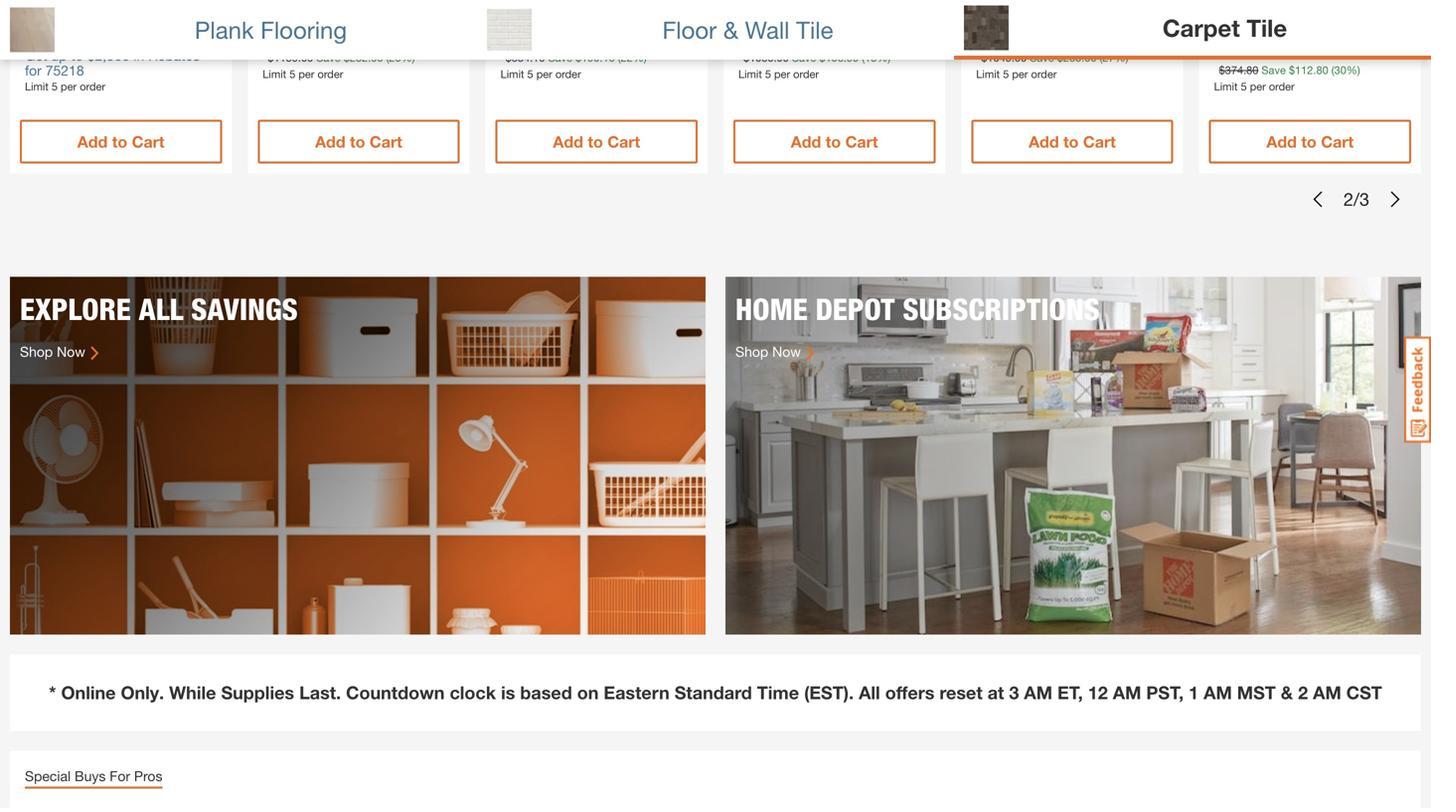 Task type: vqa. For each thing, say whether or not it's contained in the screenshot.
rethink
no



Task type: locate. For each thing, give the bounding box(es) containing it.
order inside $ 374 . 80 save $ 112 . 80 ( 30 %) limit 5 per order
[[1269, 80, 1295, 93]]

00
[[309, 21, 322, 35], [785, 21, 798, 35], [1261, 34, 1274, 47], [301, 51, 313, 64], [371, 51, 383, 64], [1015, 51, 1027, 64], [1085, 51, 1097, 64]]

cart inside "9 / 16" group
[[608, 132, 640, 151]]

5 down 1159
[[289, 67, 296, 80]]

10
[[533, 51, 545, 64], [603, 51, 615, 64]]

add inside "9 / 16" group
[[553, 132, 584, 151]]

limit inside get up to $2,500 in  rebates for 75218 limit 5 per order
[[25, 80, 49, 93]]

add down get up to $2,500 in  rebates for 75218 limit 5 per order
[[77, 132, 108, 151]]

save inside the $ 1159 . 00 save $ 232 . 00 ( 20 %) limit 5 per order
[[316, 51, 341, 64]]

924
[[745, 17, 785, 46]]

(est).
[[804, 682, 854, 703]]

0 horizontal spatial shop now
[[20, 343, 85, 360]]

cart inside 7 / 16 group
[[132, 132, 165, 151]]

4 add to cart button from the left
[[734, 120, 936, 163]]

1 add to cart button from the left
[[20, 120, 222, 163]]

add to cart button down get up to $2,500 in  rebates for 75218 limit 5 per order
[[20, 120, 222, 163]]

add to cart down get up to $2,500 in  rebates for 75218 limit 5 per order
[[77, 132, 165, 151]]

order inside $ 1080 . 99 save $ 156 . 99 ( 15 %) limit 5 per order
[[793, 67, 819, 80]]

per down the flooring
[[299, 67, 315, 80]]

5 down 75218
[[52, 80, 58, 93]]

99 left 15
[[847, 51, 859, 64]]

$ 1749
[[25, 11, 85, 40]]

1159
[[274, 51, 298, 64]]

add to cart
[[77, 132, 165, 151], [315, 132, 402, 151], [553, 132, 640, 151], [791, 132, 878, 151], [1029, 132, 1116, 151], [1267, 132, 1354, 151]]

add to cart button inside 10 / 16 group
[[734, 120, 936, 163]]

%) right 285
[[1115, 51, 1129, 64]]

1 horizontal spatial 3
[[1360, 188, 1370, 210]]

0 horizontal spatial 2
[[1298, 682, 1308, 703]]

( inside $ 374 . 80 save $ 112 . 80 ( 30 %) limit 5 per order
[[1332, 63, 1335, 76]]

is
[[501, 682, 515, 703]]

0 horizontal spatial hero image
[[10, 277, 706, 635]]

save left 232 on the left
[[316, 51, 341, 64]]

supplies
[[221, 682, 294, 703]]

2 / 3
[[1344, 188, 1370, 210]]

12 / 16 group
[[1200, 0, 1422, 173]]

$ 262 00
[[1214, 30, 1274, 58]]

cart inside "11 / 16" group
[[1084, 132, 1116, 151]]

shop now down explore
[[20, 343, 85, 360]]

limit down 854
[[501, 67, 524, 80]]

add down the $ 1159 . 00 save $ 232 . 00 ( 20 %) limit 5 per order
[[315, 132, 346, 151]]

add to cart inside "11 / 16" group
[[1029, 132, 1116, 151]]

previous slide image
[[1310, 191, 1326, 207]]

order inside $ 664 $ 854 . 10 save $ 190 . 10 ( 22 %) limit 5 per order
[[556, 67, 581, 80]]

now
[[57, 343, 85, 360], [773, 343, 801, 360]]

10 right 854
[[533, 51, 545, 64]]

limit down 1159
[[263, 67, 286, 80]]

%) right 232 on the left
[[401, 51, 415, 64]]

3 add from the left
[[553, 132, 584, 151]]

3 left next slide icon
[[1360, 188, 1370, 210]]

374
[[1225, 63, 1244, 76]]

112
[[1295, 63, 1314, 76]]

2 add to cart button from the left
[[258, 120, 460, 163]]

am right 12
[[1113, 682, 1142, 703]]

%) inside $ 1080 . 99 save $ 156 . 99 ( 15 %) limit 5 per order
[[877, 51, 891, 64]]

.
[[298, 51, 301, 64], [368, 51, 371, 64], [530, 51, 533, 64], [600, 51, 603, 64], [774, 51, 777, 64], [844, 51, 847, 64], [1012, 51, 1015, 64], [1082, 51, 1085, 64], [1244, 63, 1247, 76], [1314, 63, 1317, 76]]

cart down get up to $2,500 in  rebates for 75218 limit 5 per order
[[132, 132, 165, 151]]

$ inside the $ 1749
[[25, 15, 31, 29]]

add to cart for 927
[[315, 132, 402, 151]]

caret image for explore
[[90, 346, 99, 361]]

limit down for
[[25, 80, 49, 93]]

cart down 15
[[846, 132, 878, 151]]

2
[[1344, 188, 1354, 210], [1298, 682, 1308, 703]]

1 vertical spatial &
[[1281, 682, 1293, 703]]

add for 1749
[[77, 132, 108, 151]]

2 cart from the left
[[370, 132, 402, 151]]

cart inside 10 / 16 group
[[846, 132, 878, 151]]

limit down 1080
[[739, 67, 762, 80]]

%) right 156
[[877, 51, 891, 64]]

add for 927
[[315, 132, 346, 151]]

0 vertical spatial 2
[[1344, 188, 1354, 210]]

2 now from the left
[[773, 343, 801, 360]]

. down 664
[[530, 51, 533, 64]]

cart inside 8 / 16 group
[[370, 132, 402, 151]]

shop down home at right
[[736, 343, 769, 360]]

0 horizontal spatial tile
[[796, 15, 834, 43]]

add to cart button inside "11 / 16" group
[[972, 120, 1174, 163]]

add inside 10 / 16 group
[[791, 132, 821, 151]]

add down $ 764 $ 1049 . 00 save $ 285 . 00 ( 27 %) limit 5 per order
[[1029, 132, 1059, 151]]

1 now from the left
[[57, 343, 85, 360]]

3 cart from the left
[[608, 132, 640, 151]]

am left cst
[[1313, 682, 1342, 703]]

0 horizontal spatial shop
[[20, 343, 53, 360]]

to inside 12 / 16 group
[[1302, 132, 1317, 151]]

( inside the $ 1159 . 00 save $ 232 . 00 ( 20 %) limit 5 per order
[[386, 51, 389, 64]]

5 cart from the left
[[1084, 132, 1116, 151]]

per inside $ 664 $ 854 . 10 save $ 190 . 10 ( 22 %) limit 5 per order
[[537, 67, 553, 80]]

per down the 764
[[1012, 67, 1028, 80]]

( right 190
[[618, 51, 621, 64]]

( inside $ 1080 . 99 save $ 156 . 99 ( 15 %) limit 5 per order
[[862, 51, 865, 64]]

%) inside $ 664 $ 854 . 10 save $ 190 . 10 ( 22 %) limit 5 per order
[[633, 51, 647, 64]]

add down $ 374 . 80 save $ 112 . 80 ( 30 %) limit 5 per order
[[1267, 132, 1297, 151]]

1 add from the left
[[77, 132, 108, 151]]

order inside $ 764 $ 1049 . 00 save $ 285 . 00 ( 27 %) limit 5 per order
[[1031, 67, 1057, 80]]

save left 190
[[548, 51, 573, 64]]

order inside the $ 1159 . 00 save $ 232 . 00 ( 20 %) limit 5 per order
[[318, 67, 343, 80]]

per down 75218
[[61, 80, 77, 93]]

to inside "11 / 16" group
[[1064, 132, 1079, 151]]

00 inside $ 262 00
[[1261, 34, 1274, 47]]

1 horizontal spatial shop now
[[736, 343, 801, 360]]

0 horizontal spatial now
[[57, 343, 85, 360]]

add to cart inside 8 / 16 group
[[315, 132, 402, 151]]

save inside $ 1080 . 99 save $ 156 . 99 ( 15 %) limit 5 per order
[[792, 51, 817, 64]]

5 add to cart from the left
[[1029, 132, 1116, 151]]

& inside button
[[724, 15, 739, 43]]

add to cart button for 924
[[734, 120, 936, 163]]

per inside get up to $2,500 in  rebates for 75218 limit 5 per order
[[61, 80, 77, 93]]

per down $ 924 00
[[774, 67, 790, 80]]

to down $ 1080 . 99 save $ 156 . 99 ( 15 %) limit 5 per order at the top of page
[[826, 132, 841, 151]]

5 inside the $ 1159 . 00 save $ 232 . 00 ( 20 %) limit 5 per order
[[289, 67, 296, 80]]

per
[[299, 67, 315, 80], [537, 67, 553, 80], [774, 67, 790, 80], [1012, 67, 1028, 80], [61, 80, 77, 93], [1250, 80, 1266, 93]]

1 horizontal spatial 80
[[1317, 63, 1329, 76]]

( right 285
[[1100, 51, 1103, 64]]

6 add to cart button from the left
[[1209, 120, 1412, 163]]

to inside 10 / 16 group
[[826, 132, 841, 151]]

1 vertical spatial 2
[[1298, 682, 1308, 703]]

( right 156
[[862, 51, 865, 64]]

4 add from the left
[[791, 132, 821, 151]]

save inside $ 764 $ 1049 . 00 save $ 285 . 00 ( 27 %) limit 5 per order
[[1030, 51, 1054, 64]]

limit inside the $ 1159 . 00 save $ 232 . 00 ( 20 %) limit 5 per order
[[263, 67, 286, 80]]

7 / 16 group
[[10, 0, 232, 173]]

%) inside $ 374 . 80 save $ 112 . 80 ( 30 %) limit 5 per order
[[1347, 63, 1361, 76]]

%) up rebates
[[188, 24, 201, 37]]

1 shop now from the left
[[20, 343, 85, 360]]

shop
[[20, 343, 53, 360], [736, 343, 769, 360]]

%) inside $ 764 $ 1049 . 00 save $ 285 . 00 ( 27 %) limit 5 per order
[[1115, 51, 1129, 64]]

3
[[1360, 188, 1370, 210], [1009, 682, 1019, 703]]

2 add to cart from the left
[[315, 132, 402, 151]]

10 / 16 group
[[724, 0, 946, 173]]

1 cart from the left
[[132, 132, 165, 151]]

limit inside $ 1080 . 99 save $ 156 . 99 ( 15 %) limit 5 per order
[[739, 67, 762, 80]]

per down 664
[[537, 67, 553, 80]]

for
[[25, 62, 42, 78]]

80
[[1247, 63, 1259, 76], [1317, 63, 1329, 76]]

cart down 27
[[1084, 132, 1116, 151]]

add inside 8 / 16 group
[[315, 132, 346, 151]]

2 shop now from the left
[[736, 343, 801, 360]]

shop down explore
[[20, 343, 53, 360]]

per inside $ 764 $ 1049 . 00 save $ 285 . 00 ( 27 %) limit 5 per order
[[1012, 67, 1028, 80]]

am left et,
[[1024, 682, 1053, 703]]

5 inside $ 374 . 80 save $ 112 . 80 ( 30 %) limit 5 per order
[[1241, 80, 1247, 93]]

limit inside $ 374 . 80 save $ 112 . 80 ( 30 %) limit 5 per order
[[1214, 80, 1238, 93]]

5 add to cart button from the left
[[972, 120, 1174, 163]]

30
[[1335, 63, 1347, 76]]

up
[[51, 47, 67, 63]]

shop now down home at right
[[736, 343, 801, 360]]

add to cart inside 10 / 16 group
[[791, 132, 878, 151]]

2 right mst
[[1298, 682, 1308, 703]]

cart down 20
[[370, 132, 402, 151]]

next slide image
[[1388, 191, 1404, 207]]

in
[[134, 47, 144, 63]]

1 horizontal spatial 2
[[1344, 188, 1354, 210]]

caret image down explore
[[90, 346, 99, 361]]

1 horizontal spatial hero image
[[726, 277, 1422, 635]]

hero image for home depot subscriptions
[[726, 277, 1422, 635]]

1 horizontal spatial shop
[[736, 343, 769, 360]]

to for 99
[[826, 132, 841, 151]]

5 down 854
[[527, 67, 534, 80]]

add to cart inside "9 / 16" group
[[553, 132, 640, 151]]

cart up /
[[1321, 132, 1354, 151]]

limit inside $ 764 $ 1049 . 00 save $ 285 . 00 ( 27 %) limit 5 per order
[[977, 67, 1000, 80]]

cart down 22
[[608, 132, 640, 151]]

%)
[[188, 24, 201, 37], [401, 51, 415, 64], [633, 51, 647, 64], [877, 51, 891, 64], [1115, 51, 1129, 64], [1347, 63, 1361, 76]]

add inside 7 / 16 group
[[77, 132, 108, 151]]

add to cart button
[[20, 120, 222, 163], [258, 120, 460, 163], [496, 120, 698, 163], [734, 120, 936, 163], [972, 120, 1174, 163], [1209, 120, 1412, 163]]

9 / 16 group
[[486, 0, 708, 173]]

add to cart button down 190
[[496, 120, 698, 163]]

carpet tile image
[[964, 5, 1009, 50]]

5 down 374
[[1241, 80, 1247, 93]]

0 horizontal spatial 10
[[533, 51, 545, 64]]

2 hero image from the left
[[726, 277, 1422, 635]]

cart
[[132, 132, 165, 151], [370, 132, 402, 151], [608, 132, 640, 151], [846, 132, 878, 151], [1084, 132, 1116, 151], [1321, 132, 1354, 151]]

1 99 from the left
[[777, 51, 789, 64]]

5 down 1080
[[765, 67, 771, 80]]

%) inside 7 / 16 group
[[188, 24, 201, 37]]

wall
[[745, 15, 790, 43]]

$ 927 00
[[263, 17, 322, 46]]

5 down 1049
[[1003, 67, 1009, 80]]

add to cart down 285
[[1029, 132, 1116, 151]]

add to cart button inside "9 / 16" group
[[496, 120, 698, 163]]

to right up
[[71, 47, 83, 63]]

1 horizontal spatial 10
[[603, 51, 615, 64]]

add to cart up previous slide icon
[[1267, 132, 1354, 151]]

22
[[621, 51, 633, 64]]

(
[[386, 51, 389, 64], [618, 51, 621, 64], [862, 51, 865, 64], [1100, 51, 1103, 64], [1332, 63, 1335, 76]]

hero image for explore all savings
[[10, 277, 706, 635]]

( inside $ 664 $ 854 . 10 save $ 190 . 10 ( 22 %) limit 5 per order
[[618, 51, 621, 64]]

floor & wall tile
[[663, 15, 834, 43]]

limit down 374
[[1214, 80, 1238, 93]]

to up previous slide icon
[[1302, 132, 1317, 151]]

only.
[[121, 682, 164, 703]]

to for 27
[[1064, 132, 1079, 151]]

order
[[318, 67, 343, 80], [556, 67, 581, 80], [793, 67, 819, 80], [1031, 67, 1057, 80], [80, 80, 105, 93], [1269, 80, 1295, 93]]

0 horizontal spatial 80
[[1247, 63, 1259, 76]]

am right 1
[[1204, 682, 1233, 703]]

5 add from the left
[[1029, 132, 1059, 151]]

to inside 8 / 16 group
[[350, 132, 365, 151]]

add to cart down the $ 1159 . 00 save $ 232 . 00 ( 20 %) limit 5 per order
[[315, 132, 402, 151]]

pst,
[[1147, 682, 1184, 703]]

add down $ 1080 . 99 save $ 156 . 99 ( 15 %) limit 5 per order at the top of page
[[791, 132, 821, 151]]

5
[[289, 67, 296, 80], [527, 67, 534, 80], [765, 67, 771, 80], [1003, 67, 1009, 80], [52, 80, 58, 93], [1241, 80, 1247, 93]]

$
[[25, 15, 31, 29], [263, 21, 269, 35], [501, 21, 507, 35], [739, 21, 745, 35], [977, 21, 983, 35], [1214, 34, 1221, 47], [268, 51, 274, 64], [344, 51, 350, 64], [506, 51, 512, 64], [576, 51, 582, 64], [744, 51, 750, 64], [820, 51, 826, 64], [981, 51, 988, 64], [1057, 51, 1064, 64], [1219, 63, 1225, 76], [1289, 63, 1295, 76]]

add down 190
[[553, 132, 584, 151]]

to down get up to $2,500 in  rebates for 75218 limit 5 per order
[[112, 132, 127, 151]]

( for 924
[[862, 51, 865, 64]]

0 horizontal spatial &
[[724, 15, 739, 43]]

add inside "11 / 16" group
[[1029, 132, 1059, 151]]

1 horizontal spatial caret image
[[806, 346, 815, 361]]

save left 112
[[1262, 63, 1286, 76]]

caret image
[[90, 346, 99, 361], [806, 346, 815, 361]]

add to cart down $ 1080 . 99 save $ 156 . 99 ( 15 %) limit 5 per order at the top of page
[[791, 132, 878, 151]]

( right 112
[[1332, 63, 1335, 76]]

1 shop from the left
[[20, 343, 53, 360]]

12
[[1088, 682, 1108, 703]]

3 right at
[[1009, 682, 1019, 703]]

1 10 from the left
[[533, 51, 545, 64]]

6 add from the left
[[1267, 132, 1297, 151]]

2 shop from the left
[[736, 343, 769, 360]]

now down explore
[[57, 343, 85, 360]]

order inside get up to $2,500 in  rebates for 75218 limit 5 per order
[[80, 80, 105, 93]]

add to cart button up previous slide icon
[[1209, 120, 1412, 163]]

to down 285
[[1064, 132, 1079, 151]]

0 vertical spatial &
[[724, 15, 739, 43]]

3 add to cart button from the left
[[496, 120, 698, 163]]

carpet tile
[[1163, 13, 1288, 42]]

save inside $ 374 . 80 save $ 112 . 80 ( 30 %) limit 5 per order
[[1262, 63, 1286, 76]]

$ inside the $ 927 00
[[263, 21, 269, 35]]

0 vertical spatial 3
[[1360, 188, 1370, 210]]

%) right 112
[[1347, 63, 1361, 76]]

offers
[[885, 682, 935, 703]]

& right mst
[[1281, 682, 1293, 703]]

99 right 1080
[[777, 51, 789, 64]]

limit down 1049
[[977, 67, 1000, 80]]

add to cart button down $ 1080 . 99 save $ 156 . 99 ( 15 %) limit 5 per order at the top of page
[[734, 120, 936, 163]]

add
[[77, 132, 108, 151], [315, 132, 346, 151], [553, 132, 584, 151], [791, 132, 821, 151], [1029, 132, 1059, 151], [1267, 132, 1297, 151]]

home depot subscriptions
[[736, 291, 1100, 326]]

764
[[983, 17, 1023, 46]]

save left 285
[[1030, 51, 1054, 64]]

to down 190
[[588, 132, 603, 151]]

add to cart button down 285
[[972, 120, 1174, 163]]

80 left 30
[[1317, 63, 1329, 76]]

tile up 156
[[796, 15, 834, 43]]

reset
[[940, 682, 983, 703]]

1 horizontal spatial 99
[[847, 51, 859, 64]]

to
[[71, 47, 83, 63], [112, 132, 127, 151], [350, 132, 365, 151], [588, 132, 603, 151], [826, 132, 841, 151], [1064, 132, 1079, 151], [1302, 132, 1317, 151]]

1 caret image from the left
[[90, 346, 99, 361]]

now down home at right
[[773, 343, 801, 360]]

shop for explore
[[20, 343, 53, 360]]

caret image for home
[[806, 346, 815, 361]]

0 horizontal spatial 99
[[777, 51, 789, 64]]

156
[[826, 51, 844, 64]]

2 right previous slide icon
[[1344, 188, 1354, 210]]

save left 156
[[792, 51, 817, 64]]

add to cart button for 927
[[258, 120, 460, 163]]

80 right 374
[[1247, 63, 1259, 76]]

6 add to cart from the left
[[1267, 132, 1354, 151]]

1 add to cart from the left
[[77, 132, 165, 151]]

to down the $ 1159 . 00 save $ 232 . 00 ( 20 %) limit 5 per order
[[350, 132, 365, 151]]

to inside "9 / 16" group
[[588, 132, 603, 151]]

at
[[988, 682, 1004, 703]]

tile up $ 374 . 80 save $ 112 . 80 ( 30 %) limit 5 per order
[[1247, 13, 1288, 42]]

6 cart from the left
[[1321, 132, 1354, 151]]

am
[[1024, 682, 1053, 703], [1113, 682, 1142, 703], [1204, 682, 1233, 703], [1313, 682, 1342, 703]]

tile
[[1247, 13, 1288, 42], [796, 15, 834, 43]]

1 hero image from the left
[[10, 277, 706, 635]]

add to cart button for 1749
[[20, 120, 222, 163]]

cart for 924
[[846, 132, 878, 151]]

add to cart button inside 8 / 16 group
[[258, 120, 460, 163]]

clock
[[450, 682, 496, 703]]

4 add to cart from the left
[[791, 132, 878, 151]]

per down $ 262 00
[[1250, 80, 1266, 93]]

add for 924
[[791, 132, 821, 151]]

( right 232 on the left
[[386, 51, 389, 64]]

4 am from the left
[[1313, 682, 1342, 703]]

2 caret image from the left
[[806, 346, 815, 361]]

27
[[1103, 51, 1115, 64]]

0 horizontal spatial caret image
[[90, 346, 99, 361]]

add to cart button down the $ 1159 . 00 save $ 232 . 00 ( 20 %) limit 5 per order
[[258, 120, 460, 163]]

per inside $ 1080 . 99 save $ 156 . 99 ( 15 %) limit 5 per order
[[774, 67, 790, 80]]

floor & wall tile button
[[477, 0, 954, 60]]

caret image down home at right
[[806, 346, 815, 361]]

. left 22
[[600, 51, 603, 64]]

add to cart inside 7 / 16 group
[[77, 132, 165, 151]]

3 add to cart from the left
[[553, 132, 640, 151]]

hero image
[[10, 277, 706, 635], [726, 277, 1422, 635]]

10 left 22
[[603, 51, 615, 64]]

add to cart down 190
[[553, 132, 640, 151]]

plank
[[195, 15, 254, 43]]

1 horizontal spatial now
[[773, 343, 801, 360]]

shop now
[[20, 343, 85, 360], [736, 343, 801, 360]]

2 add from the left
[[315, 132, 346, 151]]

0 horizontal spatial 3
[[1009, 682, 1019, 703]]

4 cart from the left
[[846, 132, 878, 151]]

add to cart button inside 7 / 16 group
[[20, 120, 222, 163]]

& left 924
[[724, 15, 739, 43]]



Task type: describe. For each thing, give the bounding box(es) containing it.
%) inside the $ 1159 . 00 save $ 232 . 00 ( 20 %) limit 5 per order
[[401, 51, 415, 64]]

standard
[[675, 682, 752, 703]]

00 inside the $ 927 00
[[309, 21, 322, 35]]

add to cart for 664
[[553, 132, 640, 151]]

00 inside $ 924 00
[[785, 21, 798, 35]]

262
[[1221, 30, 1261, 58]]

last.
[[299, 682, 341, 703]]

. left 15
[[844, 51, 847, 64]]

190
[[582, 51, 600, 64]]

232
[[350, 51, 368, 64]]

floor & wall tile image
[[487, 7, 532, 52]]

rebates
[[148, 47, 200, 63]]

plank flooring button
[[0, 0, 477, 60]]

20
[[389, 51, 401, 64]]

( for 262
[[1332, 63, 1335, 76]]

et,
[[1058, 682, 1083, 703]]

home
[[736, 291, 808, 326]]

1049
[[988, 51, 1012, 64]]

flooring
[[261, 15, 347, 43]]

add to cart for 1749
[[77, 132, 165, 151]]

/
[[1354, 188, 1360, 210]]

limit inside $ 664 $ 854 . 10 save $ 190 . 10 ( 22 %) limit 5 per order
[[501, 67, 524, 80]]

subscriptions
[[903, 291, 1100, 326]]

. down the 764
[[1012, 51, 1015, 64]]

explore all savings
[[20, 291, 298, 326]]

2 99 from the left
[[847, 51, 859, 64]]

. down $ 262 00
[[1244, 63, 1247, 76]]

all
[[859, 682, 881, 703]]

special
[[25, 768, 71, 784]]

add for 664
[[553, 132, 584, 151]]

feedback link image
[[1405, 336, 1432, 443]]

854
[[512, 51, 530, 64]]

1749
[[31, 11, 85, 40]]

add to cart for 924
[[791, 132, 878, 151]]

1 horizontal spatial &
[[1281, 682, 1293, 703]]

plank flooring image
[[10, 7, 55, 52]]

save inside $ 664 $ 854 . 10 save $ 190 . 10 ( 22 %) limit 5 per order
[[548, 51, 573, 64]]

. down $ 924 00
[[774, 51, 777, 64]]

now for home
[[773, 343, 801, 360]]

pros
[[134, 768, 162, 784]]

. down the $ 927 00
[[298, 51, 301, 64]]

add to cart button for 664
[[496, 120, 698, 163]]

. left 30
[[1314, 63, 1317, 76]]

countdown
[[346, 682, 445, 703]]

per inside $ 374 . 80 save $ 112 . 80 ( 30 %) limit 5 per order
[[1250, 80, 1266, 93]]

floor
[[663, 15, 717, 43]]

buys
[[75, 768, 106, 784]]

1 vertical spatial 3
[[1009, 682, 1019, 703]]

5 inside $ 664 $ 854 . 10 save $ 190 . 10 ( 22 %) limit 5 per order
[[527, 67, 534, 80]]

$ inside $ 924 00
[[739, 21, 745, 35]]

savings
[[191, 291, 298, 326]]

cst
[[1347, 682, 1383, 703]]

plank flooring
[[195, 15, 347, 43]]

11 / 16 group
[[962, 0, 1184, 173]]

shop now for explore all savings
[[20, 343, 85, 360]]

cart for 1749
[[132, 132, 165, 151]]

cart for 664
[[608, 132, 640, 151]]

8 / 16 group
[[248, 0, 470, 173]]

. left 20
[[368, 51, 371, 64]]

to for 10
[[588, 132, 603, 151]]

to inside get up to $2,500 in  rebates for 75218 limit 5 per order
[[71, 47, 83, 63]]

( inside $ 764 $ 1049 . 00 save $ 285 . 00 ( 27 %) limit 5 per order
[[1100, 51, 1103, 64]]

eastern
[[604, 682, 670, 703]]

$ 664 $ 854 . 10 save $ 190 . 10 ( 22 %) limit 5 per order
[[501, 17, 647, 80]]

* online only. while supplies last. countdown clock is based on eastern standard time (est). all offers reset at 3 am et, 12 am pst, 1 am mst & 2 am cst
[[49, 682, 1383, 703]]

on
[[577, 682, 599, 703]]

15
[[865, 51, 877, 64]]

$ 374 . 80 save $ 112 . 80 ( 30 %) limit 5 per order
[[1214, 63, 1361, 93]]

add to cart inside 12 / 16 group
[[1267, 132, 1354, 151]]

$ inside $ 262 00
[[1214, 34, 1221, 47]]

get up to $2,500 in  rebates for 75218 limit 5 per order
[[25, 47, 200, 93]]

927
[[269, 17, 309, 46]]

$2,500
[[87, 47, 130, 63]]

5 inside get up to $2,500 in  rebates for 75218 limit 5 per order
[[52, 80, 58, 93]]

get
[[25, 47, 47, 63]]

664
[[507, 17, 547, 46]]

( for 927
[[386, 51, 389, 64]]

cart inside 12 / 16 group
[[1321, 132, 1354, 151]]

shop now for home depot subscriptions
[[736, 343, 801, 360]]

2 80 from the left
[[1317, 63, 1329, 76]]

shop for home
[[736, 343, 769, 360]]

to for 30
[[1302, 132, 1317, 151]]

save for 927
[[316, 51, 341, 64]]

explore
[[20, 291, 131, 326]]

get up to $2,500 in  rebates for 75218 button
[[25, 47, 200, 78]]

*
[[49, 682, 56, 703]]

save for 924
[[792, 51, 817, 64]]

based
[[520, 682, 572, 703]]

1 80 from the left
[[1247, 63, 1259, 76]]

1
[[1189, 682, 1199, 703]]

. left 27
[[1082, 51, 1085, 64]]

all
[[139, 291, 183, 326]]

285
[[1064, 51, 1082, 64]]

for
[[110, 768, 130, 784]]

1080
[[750, 51, 774, 64]]

to for 00
[[350, 132, 365, 151]]

carpet
[[1163, 13, 1240, 42]]

1 am from the left
[[1024, 682, 1053, 703]]

cart for 927
[[370, 132, 402, 151]]

while
[[169, 682, 216, 703]]

$ 764 $ 1049 . 00 save $ 285 . 00 ( 27 %) limit 5 per order
[[977, 17, 1129, 80]]

carpet tile button
[[954, 0, 1432, 60]]

1 horizontal spatial tile
[[1247, 13, 1288, 42]]

now for explore
[[57, 343, 85, 360]]

5 inside $ 1080 . 99 save $ 156 . 99 ( 15 %) limit 5 per order
[[765, 67, 771, 80]]

add to cart button inside 12 / 16 group
[[1209, 120, 1412, 163]]

save for 262
[[1262, 63, 1286, 76]]

75218
[[45, 62, 84, 78]]

$ 1159 . 00 save $ 232 . 00 ( 20 %) limit 5 per order
[[263, 51, 415, 80]]

depot
[[816, 291, 895, 326]]

per inside the $ 1159 . 00 save $ 232 . 00 ( 20 %) limit 5 per order
[[299, 67, 315, 80]]

3 am from the left
[[1204, 682, 1233, 703]]

mst
[[1237, 682, 1276, 703]]

online
[[61, 682, 116, 703]]

$ 1080 . 99 save $ 156 . 99 ( 15 %) limit 5 per order
[[739, 51, 891, 80]]

2 10 from the left
[[603, 51, 615, 64]]

$ 924 00
[[739, 17, 798, 46]]

2 am from the left
[[1113, 682, 1142, 703]]

special buys for pros
[[25, 768, 162, 784]]

5 inside $ 764 $ 1049 . 00 save $ 285 . 00 ( 27 %) limit 5 per order
[[1003, 67, 1009, 80]]

time
[[757, 682, 799, 703]]

add inside 12 / 16 group
[[1267, 132, 1297, 151]]



